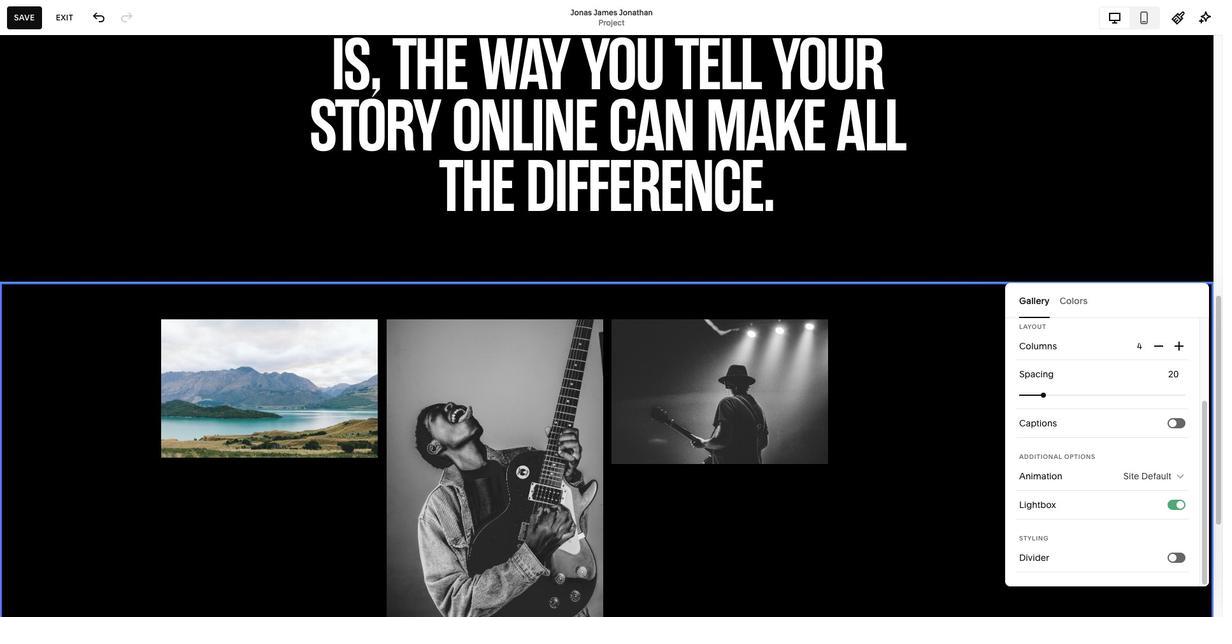 Task type: locate. For each thing, give the bounding box(es) containing it.
james
[[594, 7, 618, 17]]

Spacing text field
[[1169, 367, 1182, 381]]

colors
[[1060, 295, 1088, 306]]

1 vertical spatial tab list
[[1020, 283, 1196, 318]]

save
[[14, 12, 35, 22]]

Lightbox checkbox
[[1177, 501, 1185, 508]]

jonathan
[[619, 7, 653, 17]]

jonas james jonathan project
[[571, 7, 653, 27]]

default
[[1142, 470, 1172, 482]]

exit
[[56, 12, 73, 22]]

chevron small down light icon image
[[1176, 471, 1186, 481]]

None text field
[[1138, 339, 1146, 353]]

gallery
[[1020, 295, 1050, 306]]

Captions checkbox
[[1170, 419, 1177, 427]]

0 vertical spatial tab list
[[1101, 7, 1160, 28]]

website
[[24, 23, 59, 33]]

tab list
[[1101, 7, 1160, 28], [1020, 283, 1196, 318]]

captions
[[1020, 418, 1058, 429]]

divider
[[1020, 552, 1050, 564]]

colors button
[[1060, 283, 1088, 318]]

jonas
[[571, 7, 592, 17]]

layout
[[1020, 323, 1047, 330]]



Task type: vqa. For each thing, say whether or not it's contained in the screenshot.
the leftmost Learn More link
no



Task type: describe. For each thing, give the bounding box(es) containing it.
exit button
[[49, 6, 80, 29]]

save button
[[7, 6, 42, 29]]

Divider checkbox
[[1170, 554, 1177, 561]]

animation
[[1020, 470, 1063, 482]]

styling
[[1020, 535, 1049, 542]]

website button
[[0, 14, 74, 42]]

Spacing range field
[[1020, 381, 1186, 409]]

additional
[[1020, 453, 1063, 460]]

gallery button
[[1020, 283, 1050, 318]]

tab list containing gallery
[[1020, 283, 1196, 318]]

site default
[[1124, 470, 1172, 482]]

lightbox
[[1020, 499, 1057, 511]]

spacing
[[1020, 368, 1055, 380]]

options
[[1065, 453, 1096, 460]]

columns
[[1020, 340, 1058, 352]]

project
[[599, 18, 625, 27]]

site
[[1124, 470, 1140, 482]]

grid grid
[[0, 86, 252, 607]]

additional options
[[1020, 453, 1096, 460]]



